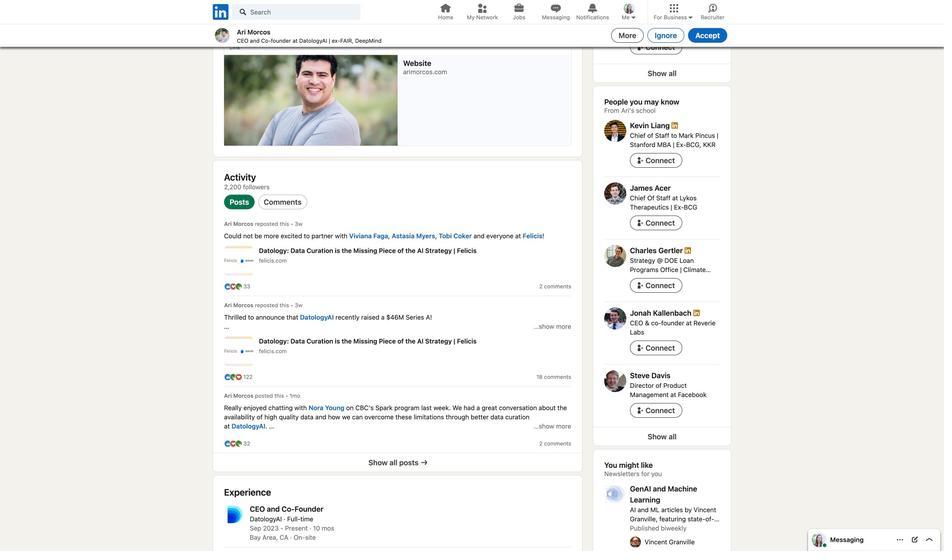 Task type: locate. For each thing, give the bounding box(es) containing it.
claire pajot image
[[624, 3, 635, 14], [813, 532, 827, 547]]

1 vertical spatial premium member image
[[685, 247, 692, 254]]

0 horizontal spatial claire pajot image
[[624, 3, 635, 14]]

1 vertical spatial claire pajot image
[[813, 532, 827, 547]]

celebrate image
[[230, 373, 237, 381], [235, 440, 243, 447]]

love image
[[230, 283, 237, 290], [235, 373, 243, 381]]

0 vertical spatial love image
[[230, 283, 237, 290]]

james acer profile picture image
[[605, 182, 627, 204]]

2 like image from the top
[[224, 373, 232, 381]]

2 view full post. image image from the top
[[224, 337, 254, 366]]

1 view full post. image image from the top
[[224, 246, 254, 276]]

love image
[[230, 440, 237, 447]]

1 like image from the top
[[224, 283, 232, 290]]

charles gertler profile picture image
[[605, 245, 627, 267]]

premium member image for kevin liang profile picture
[[672, 122, 679, 129]]

1 vertical spatial like image
[[224, 373, 232, 381]]

premium member image for kevin liang profile picture
[[672, 122, 679, 129]]

view full post. image image
[[224, 246, 254, 276], [224, 337, 254, 366]]

1 horizontal spatial premium member image
[[685, 247, 692, 254]]

image for genai and machine learning image
[[605, 483, 627, 505]]

0 vertical spatial view full post. image image
[[224, 246, 254, 276]]

premium member image for jonah kallenbach profile picture
[[694, 310, 700, 316]]

kevin liang profile picture image
[[605, 120, 627, 142]]

small image
[[630, 14, 638, 21]]

premium member image for charles gertler profile picture
[[685, 247, 692, 254]]

0 horizontal spatial premium member image
[[672, 122, 679, 129]]

0 vertical spatial claire pajot image
[[624, 3, 635, 14]]

linkedin image
[[211, 3, 230, 21], [211, 3, 230, 21]]

premium member image
[[684, 18, 690, 25], [684, 18, 690, 25], [672, 122, 679, 129], [685, 247, 692, 254], [694, 310, 700, 316], [694, 310, 700, 316]]

1 vertical spatial celebrate image
[[235, 440, 243, 447]]

1 vertical spatial view full post. image image
[[224, 337, 254, 366]]

premium member image
[[672, 122, 679, 129], [685, 247, 692, 254]]

0 vertical spatial like image
[[224, 283, 232, 290]]

0 vertical spatial premium member image
[[672, 122, 679, 129]]

premium member image for y-lan boureau profile picture
[[684, 18, 690, 25]]

like image
[[224, 283, 232, 290], [224, 373, 232, 381]]

1 horizontal spatial claire pajot image
[[813, 532, 827, 547]]

celebrate image
[[235, 283, 243, 290]]



Task type: describe. For each thing, give the bounding box(es) containing it.
Search text field
[[232, 4, 361, 20]]

jonah kallenbach profile picture image
[[605, 307, 627, 329]]

0 vertical spatial celebrate image
[[230, 373, 237, 381]]

datologyai logo image
[[224, 504, 246, 526]]

view full post. image image for the topmost celebrate image
[[224, 337, 254, 366]]

view full post. image image for top love image
[[224, 246, 254, 276]]

select type of recent activity group
[[224, 195, 572, 209]]

like image
[[224, 440, 232, 447]]

for business image
[[688, 14, 695, 21]]

ari morcos image
[[215, 28, 230, 43]]

y-lan boureau profile picture image
[[605, 16, 627, 38]]

premium member image for charles gertler profile picture
[[685, 247, 692, 254]]

steve davis profile picture image
[[605, 370, 627, 392]]

1 vertical spatial love image
[[235, 373, 243, 381]]



Task type: vqa. For each thing, say whether or not it's contained in the screenshot.
celebrate image's View full post. Image
yes



